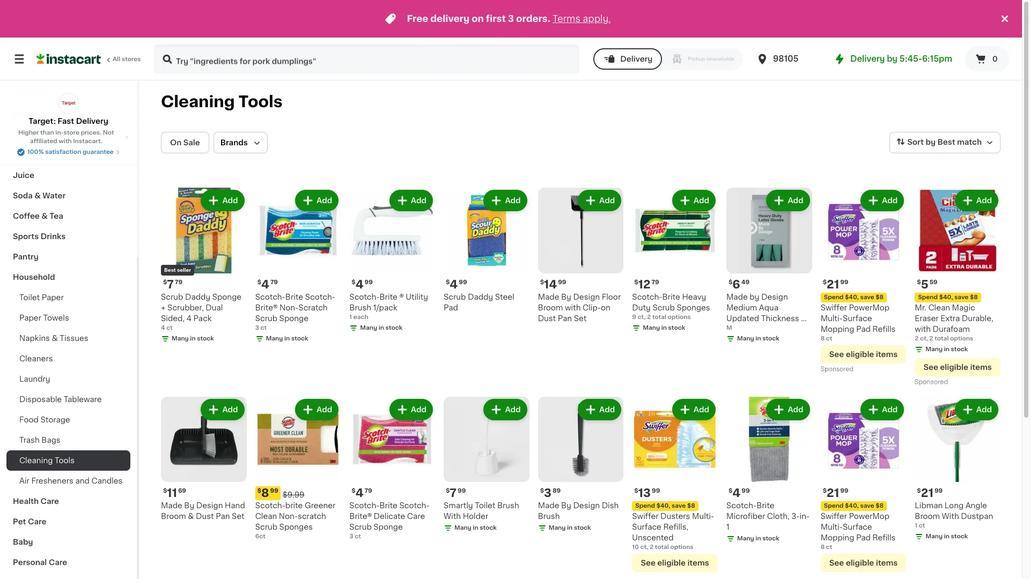 Task type: describe. For each thing, give the bounding box(es) containing it.
napkins & tissues link
[[6, 328, 130, 349]]

gloves
[[770, 347, 796, 355]]

sponges inside scotch-brite heavy duty scrub sponges 9 ct, 2 total options
[[677, 304, 710, 312]]

air fresheners and candles link
[[6, 471, 130, 492]]

add button for made by design dish brush
[[579, 400, 620, 419]]

frozen
[[13, 111, 39, 118]]

stock down holder
[[480, 525, 497, 531]]

3 inside scotch-brite scotch- brite® delicate care scrub sponge 3 ct
[[349, 534, 353, 540]]

with inside libman long angle broom with dustpan 1 ct
[[942, 513, 959, 521]]

many for scotch-brite ® utility brush 1/pack
[[360, 325, 377, 331]]

& for tea
[[41, 212, 48, 220]]

add for libman long angle broom with dustpan
[[976, 406, 992, 414]]

apply.
[[583, 14, 611, 23]]

m
[[727, 325, 732, 331]]

stock down scotch-brite microfiber cloth, 3-in- 1
[[763, 536, 780, 542]]

affiliated
[[30, 138, 57, 144]]

in for scotch-brite scotch- brite® non-scratch scrub sponge
[[284, 336, 290, 342]]

soda & water
[[13, 192, 66, 200]]

1 inside scotch-brite microfiber cloth, 3-in- 1
[[727, 524, 730, 531]]

household
[[13, 274, 55, 281]]

ice
[[13, 90, 25, 98]]

baby link
[[6, 532, 130, 553]]

5
[[921, 279, 929, 290]]

$ 4 99 for scotch-brite ® utility brush 1/pack
[[352, 279, 373, 290]]

in for mr. clean magic eraser extra durable, with durafoam
[[944, 346, 950, 352]]

0
[[993, 55, 998, 63]]

in for scotch-brite heavy duty scrub sponges
[[661, 325, 667, 331]]

pad inside scrub daddy steel pad
[[444, 304, 458, 312]]

dish
[[602, 502, 619, 510]]

ct inside libman long angle broom with dustpan 1 ct
[[919, 523, 925, 529]]

$ 14 99
[[540, 279, 566, 290]]

aqua
[[759, 304, 779, 312]]

scrub daddy steel pad
[[444, 293, 514, 312]]

fast
[[58, 118, 74, 125]]

1 vertical spatial 8
[[261, 488, 269, 499]]

add button for scrub daddy sponge + scrubber, dual sided, 4 pack
[[202, 191, 243, 210]]

and
[[75, 478, 90, 485]]

in- inside the higher than in-store prices. not affiliated with instacart.
[[55, 130, 64, 136]]

made for 14
[[538, 293, 559, 301]]

many for scrub daddy sponge + scrubber, dual sided, 4 pack
[[172, 336, 189, 342]]

reusable
[[748, 336, 783, 344]]

many for made by design medium aqua updated thickness & removed hanging loop reusable heavy duty latex gloves
[[737, 336, 754, 342]]

ct, for heavy
[[638, 314, 646, 320]]

set inside made by design floor broom with clip-on dust pan set
[[574, 315, 587, 322]]

sponges inside scotch-brite greener clean non-scratch scrub sponges 6ct
[[279, 524, 313, 531]]

ice cream link
[[6, 84, 130, 104]]

smartly
[[444, 502, 473, 510]]

add for scotch-brite scotch- brite® non-scratch scrub sponge
[[317, 197, 332, 204]]

sort by
[[908, 139, 936, 146]]

many down microfiber
[[737, 536, 754, 542]]

care inside scotch-brite scotch- brite® delicate care scrub sponge 3 ct
[[407, 513, 425, 521]]

by for 11
[[184, 502, 194, 510]]

100% satisfaction guarantee button
[[17, 146, 120, 157]]

scrub inside scotch-brite scotch- brite® delicate care scrub sponge 3 ct
[[349, 524, 372, 531]]

$ 12 79
[[634, 279, 659, 290]]

on sale
[[170, 139, 200, 146]]

$9.99
[[283, 492, 305, 499]]

scotch- for scotch-brite greener clean non-scratch scrub sponges 6ct
[[255, 502, 285, 510]]

in down scotch-brite microfiber cloth, 3-in- 1
[[756, 536, 761, 542]]

6:15pm
[[922, 55, 952, 63]]

1 vertical spatial pad
[[856, 326, 871, 333]]

add for scotch-brite microfiber cloth, 3-in- 1
[[788, 406, 804, 414]]

add button for scotch-brite ® utility brush 1/pack
[[391, 191, 432, 210]]

made for 11
[[161, 502, 182, 510]]

$ 3 89
[[540, 488, 561, 499]]

59
[[930, 279, 938, 285]]

dust inside made by design hand broom & dust pan set
[[196, 513, 214, 521]]

clean inside mr. clean magic eraser extra durable, with durafoam 2 ct, 2 total options
[[929, 304, 950, 312]]

delivery for delivery
[[620, 55, 653, 63]]

air fresheners and candles
[[19, 478, 123, 485]]

many in stock down made by design dish brush
[[549, 526, 591, 531]]

juice
[[13, 172, 34, 179]]

disposable
[[19, 396, 62, 404]]

cream
[[27, 90, 53, 98]]

0 horizontal spatial delivery
[[76, 118, 108, 125]]

$ inside $ 8 99
[[257, 488, 261, 494]]

made for 3
[[538, 502, 559, 510]]

loop
[[727, 336, 746, 344]]

add button for smartly toilet brush with holder
[[485, 400, 526, 419]]

delivery for delivery by 5:45-6:15pm
[[851, 55, 885, 63]]

best for best match
[[938, 139, 955, 146]]

made by design medium aqua updated thickness & removed hanging loop reusable heavy duty latex gloves
[[727, 293, 809, 355]]

13
[[638, 488, 651, 499]]

stock for scrub daddy sponge + scrubber, dual sided, 4 pack
[[197, 336, 214, 342]]

trash bags
[[19, 437, 60, 444]]

in for libman long angle broom with dustpan
[[944, 534, 950, 540]]

higher
[[18, 130, 39, 136]]

add button for scotch-brite greener clean non-scratch scrub sponges
[[296, 400, 338, 419]]

3 inside limited time offer region
[[508, 14, 514, 23]]

4 down scrubber,
[[187, 315, 192, 322]]

health
[[13, 498, 39, 505]]

$ for scotch-brite microfiber cloth, 3-in- 1 add button
[[729, 488, 733, 494]]

on inside limited time offer region
[[472, 14, 484, 23]]

coffee & tea link
[[6, 206, 130, 226]]

add button for scotch-brite heavy duty scrub sponges
[[673, 191, 715, 210]]

with inside made by design floor broom with clip-on dust pan set
[[565, 304, 581, 312]]

add button for made by design hand broom & dust pan set
[[202, 400, 243, 419]]

sponsored badge image for 5
[[915, 379, 948, 386]]

2 vertical spatial 8
[[821, 545, 825, 551]]

1 horizontal spatial cleaning
[[161, 94, 235, 109]]

product group containing 11
[[161, 397, 247, 522]]

many for scotch-brite scotch- brite® non-scratch scrub sponge
[[266, 336, 283, 342]]

trash
[[19, 437, 40, 444]]

duty inside scotch-brite heavy duty scrub sponges 9 ct, 2 total options
[[632, 304, 651, 312]]

daddy for steel
[[468, 293, 493, 301]]

seller
[[177, 268, 191, 272]]

pan inside made by design floor broom with clip-on dust pan set
[[558, 315, 572, 322]]

broom for 11
[[161, 513, 186, 521]]

made by design floor broom with clip-on dust pan set
[[538, 293, 621, 322]]

total for multi-
[[655, 545, 669, 551]]

stock for scotch-brite ® utility brush 1/pack
[[386, 325, 403, 331]]

all
[[113, 56, 120, 62]]

6ct
[[255, 534, 266, 540]]

$ 11 69
[[163, 488, 186, 499]]

removed
[[727, 326, 763, 333]]

$8.99 original price: $9.99 element
[[255, 487, 341, 501]]

+
[[161, 304, 166, 312]]

0 vertical spatial multi-
[[821, 315, 843, 322]]

heavy inside made by design medium aqua updated thickness & removed hanging loop reusable heavy duty latex gloves
[[785, 336, 809, 344]]

many for scotch-brite heavy duty scrub sponges
[[643, 325, 660, 331]]

$ 4 79 for scotch-brite scotch- brite® delicate care scrub sponge
[[352, 488, 372, 499]]

4 for scotch-brite ® utility brush 1/pack
[[356, 279, 364, 290]]

ct inside scotch-brite scotch- brite® delicate care scrub sponge 3 ct
[[355, 534, 361, 540]]

99 inside $ 13 99
[[652, 488, 660, 494]]

trash bags link
[[6, 430, 130, 451]]

stock for made by design medium aqua updated thickness & removed hanging loop reusable heavy duty latex gloves
[[763, 336, 780, 342]]

target:
[[29, 118, 56, 125]]

updated
[[727, 315, 759, 322]]

design for 11
[[196, 502, 223, 510]]

instacart.
[[73, 138, 102, 144]]

add button for scotch-brite scotch- brite® non-scratch scrub sponge
[[296, 191, 338, 210]]

many in stock for scotch-brite ® utility brush 1/pack
[[360, 325, 403, 331]]

scotch-brite ® utility brush 1/pack 1 each
[[349, 293, 428, 320]]

scrub inside scotch-brite heavy duty scrub sponges 9 ct, 2 total options
[[653, 304, 675, 312]]

$ for add button related to made by design hand broom & dust pan set
[[163, 488, 167, 494]]

non- for brite
[[279, 513, 298, 521]]

sided,
[[161, 315, 185, 322]]

add button for scotch-brite microfiber cloth, 3-in- 1
[[768, 400, 809, 419]]

service type group
[[594, 48, 743, 70]]

product group containing 8
[[255, 397, 341, 542]]

stock for mr. clean magic eraser extra durable, with durafoam
[[951, 346, 968, 352]]

household link
[[6, 267, 130, 288]]

& for tissues
[[52, 335, 58, 342]]

higher than in-store prices. not affiliated with instacart. link
[[9, 129, 128, 146]]

scotch-brite greener clean non-scratch scrub sponges 6ct
[[255, 502, 336, 540]]

on sale button
[[161, 132, 209, 153]]

dustpan
[[961, 513, 993, 521]]

$ for add button related to scrub daddy steel pad
[[446, 279, 450, 285]]

79 up scotch-brite scotch- brite® delicate care scrub sponge 3 ct
[[365, 488, 372, 494]]

scotch- for scotch-brite scotch- brite® delicate care scrub sponge 3 ct
[[349, 502, 380, 510]]

®
[[399, 293, 404, 301]]

add for scotch-brite ® utility brush 1/pack
[[411, 197, 427, 204]]

food storage link
[[6, 410, 130, 430]]

total inside mr. clean magic eraser extra durable, with durafoam 2 ct, 2 total options
[[935, 336, 949, 342]]

tissues
[[60, 335, 88, 342]]

add for scrub daddy sponge + scrubber, dual sided, 4 pack
[[222, 197, 238, 204]]

sponge for non-
[[279, 315, 309, 322]]

holder
[[463, 513, 488, 521]]

$ for add button for scotch-brite ® utility brush 1/pack
[[352, 279, 356, 285]]

98105 button
[[756, 44, 820, 74]]

in down holder
[[473, 525, 478, 531]]

69
[[178, 488, 186, 494]]

laundry link
[[6, 369, 130, 390]]

unscented
[[632, 535, 674, 542]]

by for made
[[750, 293, 760, 301]]

match
[[957, 139, 982, 146]]

add button for libman long angle broom with dustpan
[[956, 400, 998, 419]]

scratch
[[298, 513, 326, 521]]

89
[[553, 488, 561, 494]]

9
[[632, 314, 636, 320]]

tableware
[[64, 396, 102, 404]]

each
[[353, 314, 368, 320]]

delicate
[[374, 513, 405, 521]]

care for personal care
[[49, 559, 67, 567]]

add for made by design dish brush
[[599, 406, 615, 414]]

$ inside $ 5 59
[[917, 279, 921, 285]]

long
[[945, 502, 964, 510]]

add for scotch-brite heavy duty scrub sponges
[[694, 197, 709, 204]]

product group containing 14
[[538, 188, 624, 324]]

1 horizontal spatial cleaning tools
[[161, 94, 283, 109]]

food
[[19, 416, 39, 424]]

in for scotch-brite ® utility brush 1/pack
[[379, 325, 384, 331]]

$ 4 99 for scotch-brite microfiber cloth, 3-in- 1
[[729, 488, 750, 499]]

tea
[[50, 212, 63, 220]]

first
[[486, 14, 506, 23]]

durafoam
[[933, 326, 970, 333]]

99 inside the $ 7 99
[[458, 488, 466, 494]]

add button for scotch-brite scotch- brite® delicate care scrub sponge
[[391, 400, 432, 419]]

toilet paper
[[19, 294, 64, 302]]

14
[[544, 279, 557, 290]]

99 inside $ 8 99
[[270, 488, 278, 494]]

sports drinks link
[[6, 226, 130, 247]]

in down made by design dish brush
[[567, 526, 573, 531]]

food storage
[[19, 416, 70, 424]]

2 refills from the top
[[873, 535, 896, 542]]

product group containing 13
[[632, 397, 718, 573]]

air
[[19, 478, 29, 485]]

in for made by design medium aqua updated thickness & removed hanging loop reusable heavy duty latex gloves
[[756, 336, 761, 342]]

brite for $ 4 99
[[380, 293, 398, 301]]

scratch
[[299, 304, 328, 312]]

in- inside scotch-brite microfiber cloth, 3-in- 1
[[800, 513, 810, 521]]

& inside made by design hand broom & dust pan set
[[188, 513, 194, 521]]

1 vertical spatial cleaning tools
[[19, 457, 75, 465]]

100%
[[27, 149, 44, 155]]

many in stock for mr. clean magic eraser extra durable, with durafoam
[[926, 346, 968, 352]]

0 horizontal spatial tools
[[55, 457, 75, 465]]

with inside the higher than in-store prices. not affiliated with instacart.
[[59, 138, 72, 144]]



Task type: vqa. For each thing, say whether or not it's contained in the screenshot.
right fl
no



Task type: locate. For each thing, give the bounding box(es) containing it.
mr. clean magic eraser extra durable, with durafoam 2 ct, 2 total options
[[915, 304, 994, 342]]

$ 4 79 up scotch-brite scotch- brite® delicate care scrub sponge 3 ct
[[352, 488, 372, 499]]

pack
[[194, 315, 212, 322]]

pan inside made by design hand broom & dust pan set
[[216, 513, 230, 521]]

bags
[[41, 437, 60, 444]]

7 down best seller at left top
[[167, 279, 174, 290]]

with
[[59, 138, 72, 144], [565, 304, 581, 312], [915, 326, 931, 333]]

libman
[[915, 502, 943, 510]]

by inside made by design medium aqua updated thickness & removed hanging loop reusable heavy duty latex gloves
[[750, 293, 760, 301]]

extra
[[941, 315, 960, 322]]

ct, for multi-
[[640, 545, 648, 551]]

sponge inside scrub daddy sponge + scrubber, dual sided, 4 pack 4 ct
[[212, 293, 242, 301]]

scrub inside scotch-brite greener clean non-scratch scrub sponges 6ct
[[255, 524, 277, 531]]

$ 13 99
[[634, 488, 660, 499]]

brite inside scotch-brite scotch- brite® non-scratch scrub sponge 3 ct
[[285, 293, 303, 301]]

add
[[222, 197, 238, 204], [317, 197, 332, 204], [411, 197, 427, 204], [505, 197, 521, 204], [599, 197, 615, 204], [694, 197, 709, 204], [788, 197, 804, 204], [882, 197, 898, 204], [976, 197, 992, 204], [222, 406, 238, 414], [317, 406, 332, 414], [411, 406, 427, 414], [505, 406, 521, 414], [599, 406, 615, 414], [694, 406, 709, 414], [788, 406, 804, 414], [882, 406, 898, 414], [976, 406, 992, 414]]

4 for scotch-brite scotch- brite® delicate care scrub sponge
[[356, 488, 364, 499]]

guarantee
[[83, 149, 114, 155]]

$ 4 99 for scrub daddy steel pad
[[446, 279, 467, 290]]

7
[[167, 279, 174, 290], [450, 488, 457, 499]]

$ for smartly toilet brush with holder add button
[[446, 488, 450, 494]]

coffee & tea
[[13, 212, 63, 220]]

2 swiffer powermop multi-surface mopping pad refills 8 ct from the top
[[821, 513, 896, 551]]

0 vertical spatial tools
[[238, 94, 283, 109]]

1 vertical spatial tools
[[55, 457, 75, 465]]

many in stock down scotch-brite microfiber cloth, 3-in- 1
[[737, 536, 780, 542]]

0 horizontal spatial 1
[[349, 314, 352, 320]]

6
[[733, 279, 740, 290]]

5:45-
[[900, 55, 922, 63]]

1 with from the left
[[444, 513, 461, 521]]

daddy inside scrub daddy steel pad
[[468, 293, 493, 301]]

0 vertical spatial refills
[[873, 326, 896, 333]]

0 vertical spatial sponsored badge image
[[821, 367, 853, 373]]

towels
[[43, 314, 69, 322]]

1 horizontal spatial set
[[574, 315, 587, 322]]

$ inside the $ 7 99
[[446, 488, 450, 494]]

0 vertical spatial in-
[[55, 130, 64, 136]]

broom
[[538, 304, 563, 312], [161, 513, 186, 521], [915, 513, 940, 521]]

sponge down "scratch"
[[279, 315, 309, 322]]

0 vertical spatial paper
[[42, 294, 64, 302]]

1 horizontal spatial daddy
[[468, 293, 493, 301]]

broom down 14 on the right
[[538, 304, 563, 312]]

1 swiffer powermop multi-surface mopping pad refills 8 ct from the top
[[821, 304, 896, 342]]

2 horizontal spatial brush
[[538, 513, 560, 521]]

daddy left steel
[[468, 293, 493, 301]]

1 horizontal spatial in-
[[800, 513, 810, 521]]

$ for scotch-brite heavy duty scrub sponges's add button
[[634, 279, 638, 285]]

Search field
[[155, 45, 579, 73]]

product group containing 3
[[538, 397, 624, 535]]

higher than in-store prices. not affiliated with instacart.
[[18, 130, 114, 144]]

1 horizontal spatial best
[[938, 139, 955, 146]]

durable,
[[962, 315, 994, 322]]

by down $ 14 99
[[561, 293, 571, 301]]

1 vertical spatial best
[[164, 268, 176, 272]]

many down each
[[360, 325, 377, 331]]

1 vertical spatial refills
[[873, 535, 896, 542]]

design for 3
[[573, 502, 600, 510]]

on inside made by design floor broom with clip-on dust pan set
[[601, 304, 611, 312]]

4 for scotch-brite microfiber cloth, 3-in- 1
[[733, 488, 741, 499]]

all stores link
[[36, 44, 142, 74]]

1 horizontal spatial with
[[565, 304, 581, 312]]

79 up scotch-brite scotch- brite® non-scratch scrub sponge 3 ct
[[270, 279, 278, 285]]

1 horizontal spatial $ 4 79
[[352, 488, 372, 499]]

with inside smartly toilet brush with holder
[[444, 513, 461, 521]]

options inside "swiffer dusters multi- surface refills, unscented 10 ct, 2 total options"
[[670, 545, 694, 551]]

many down holder
[[454, 525, 471, 531]]

1 vertical spatial sponsored badge image
[[915, 379, 948, 386]]

stock down the "scotch-brite ® utility brush 1/pack 1 each"
[[386, 325, 403, 331]]

by inside made by design dish brush
[[561, 502, 571, 510]]

with down the smartly
[[444, 513, 461, 521]]

non- for brite
[[280, 304, 299, 312]]

0 horizontal spatial $ 4 79
[[257, 279, 278, 290]]

broom for 14
[[538, 304, 563, 312]]

scotch- for scotch-brite microfiber cloth, 3-in- 1
[[727, 502, 757, 510]]

2 horizontal spatial delivery
[[851, 55, 885, 63]]

brush inside smartly toilet brush with holder
[[497, 502, 519, 510]]

2 mopping from the top
[[821, 535, 854, 542]]

79 inside $ 7 79
[[175, 279, 183, 285]]

design left dish
[[573, 502, 600, 510]]

1 vertical spatial set
[[232, 513, 245, 521]]

pan down hand
[[216, 513, 230, 521]]

1 daddy from the left
[[185, 293, 210, 301]]

79 down best seller at left top
[[175, 279, 183, 285]]

made down 11
[[161, 502, 182, 510]]

0 vertical spatial 8
[[821, 336, 825, 342]]

brite inside scotch-brite heavy duty scrub sponges 9 ct, 2 total options
[[662, 293, 680, 301]]

delivery by 5:45-6:15pm
[[851, 55, 952, 63]]

$ for scotch-brite scotch- brite® delicate care scrub sponge add button
[[352, 488, 356, 494]]

2 for multi-
[[650, 545, 654, 551]]

brush inside made by design dish brush
[[538, 513, 560, 521]]

paper towels
[[19, 314, 69, 322]]

79 for scrubber,
[[175, 279, 183, 285]]

care right delicate
[[407, 513, 425, 521]]

10
[[632, 545, 639, 551]]

0 horizontal spatial by
[[750, 293, 760, 301]]

limited time offer region
[[0, 0, 999, 38]]

stock down durafoam
[[951, 346, 968, 352]]

1 horizontal spatial by
[[887, 55, 898, 63]]

magic
[[952, 304, 975, 312]]

hanging
[[765, 326, 796, 333]]

0 horizontal spatial brite®
[[255, 304, 278, 312]]

many down libman long angle broom with dustpan 1 ct
[[926, 534, 943, 540]]

clean inside scotch-brite greener clean non-scratch scrub sponges 6ct
[[255, 513, 277, 521]]

broom down $ 11 69
[[161, 513, 186, 521]]

many in stock for scrub daddy sponge + scrubber, dual sided, 4 pack
[[172, 336, 214, 342]]

options inside scotch-brite heavy duty scrub sponges 9 ct, 2 total options
[[668, 314, 691, 320]]

79 right the '12'
[[652, 279, 659, 285]]

add for made by design medium aqua updated thickness & removed hanging loop reusable heavy duty latex gloves
[[788, 197, 804, 204]]

ct, right 10
[[640, 545, 648, 551]]

brush right the smartly
[[497, 502, 519, 510]]

sort
[[908, 139, 924, 146]]

0 horizontal spatial cleaning
[[19, 457, 53, 465]]

bakery link
[[6, 124, 130, 145]]

brush inside the "scotch-brite ® utility brush 1/pack 1 each"
[[349, 304, 371, 312]]

with inside mr. clean magic eraser extra durable, with durafoam 2 ct, 2 total options
[[915, 326, 931, 333]]

best for best seller
[[164, 268, 176, 272]]

ct, inside scotch-brite heavy duty scrub sponges 9 ct, 2 total options
[[638, 314, 646, 320]]

brite inside scotch-brite microfiber cloth, 3-in- 1
[[757, 502, 775, 510]]

2 for magic
[[915, 336, 919, 342]]

4
[[450, 279, 458, 290], [261, 279, 269, 290], [356, 279, 364, 290], [187, 315, 192, 322], [161, 325, 165, 331], [733, 488, 741, 499], [356, 488, 364, 499]]

ct inside scrub daddy sponge + scrubber, dual sided, 4 pack 4 ct
[[166, 325, 173, 331]]

1 horizontal spatial duty
[[727, 347, 745, 355]]

7 for smartly toilet brush with holder
[[450, 488, 457, 499]]

brite® left delicate
[[349, 513, 372, 521]]

tools up brands dropdown button
[[238, 94, 283, 109]]

1 vertical spatial clean
[[255, 513, 277, 521]]

$ 4 99 up each
[[352, 279, 373, 290]]

None search field
[[153, 44, 580, 74]]

cloth,
[[767, 513, 790, 521]]

1 left each
[[349, 314, 352, 320]]

1 vertical spatial toilet
[[475, 502, 495, 510]]

best inside best match sort by field
[[938, 139, 955, 146]]

sponge inside scotch-brite scotch- brite® non-scratch scrub sponge 3 ct
[[279, 315, 309, 322]]

by for 3
[[561, 502, 571, 510]]

add for made by design floor broom with clip-on dust pan set
[[599, 197, 615, 204]]

0 vertical spatial clean
[[929, 304, 950, 312]]

paper
[[42, 294, 64, 302], [19, 314, 41, 322]]

many in stock down holder
[[454, 525, 497, 531]]

toilet inside smartly toilet brush with holder
[[475, 502, 495, 510]]

by left 5:45-
[[887, 55, 898, 63]]

pet care
[[13, 518, 46, 526]]

duty inside made by design medium aqua updated thickness & removed hanging loop reusable heavy duty latex gloves
[[727, 347, 745, 355]]

4 up scotch-brite scotch- brite® delicate care scrub sponge 3 ct
[[356, 488, 364, 499]]

by inside made by design hand broom & dust pan set
[[184, 502, 194, 510]]

product group
[[161, 188, 247, 345], [255, 188, 341, 345], [349, 188, 435, 335], [444, 188, 529, 313], [538, 188, 624, 324], [632, 188, 718, 335], [727, 188, 812, 355], [821, 188, 906, 375], [915, 188, 1001, 388], [161, 397, 247, 522], [255, 397, 341, 542], [349, 397, 435, 542], [444, 397, 529, 535], [538, 397, 624, 535], [632, 397, 718, 573], [727, 397, 812, 546], [821, 397, 906, 573], [915, 397, 1001, 544]]

by right sort
[[926, 139, 936, 146]]

by for sort
[[926, 139, 936, 146]]

delivery
[[431, 14, 470, 23]]

total
[[652, 314, 666, 320], [935, 336, 949, 342], [655, 545, 669, 551]]

ct, inside mr. clean magic eraser extra durable, with durafoam 2 ct, 2 total options
[[920, 336, 928, 342]]

design inside made by design hand broom & dust pan set
[[196, 502, 223, 510]]

with up 100% satisfaction guarantee button
[[59, 138, 72, 144]]

79 inside $ 12 79
[[652, 279, 659, 285]]

toilet inside toilet paper link
[[19, 294, 40, 302]]

0 horizontal spatial sponsored badge image
[[821, 367, 853, 373]]

made up medium
[[727, 293, 748, 301]]

scotch- inside scotch-brite heavy duty scrub sponges 9 ct, 2 total options
[[632, 293, 662, 301]]

1 vertical spatial multi-
[[692, 513, 714, 521]]

many down durafoam
[[926, 346, 943, 352]]

duty up 9
[[632, 304, 651, 312]]

1 vertical spatial sponge
[[279, 315, 309, 322]]

1 horizontal spatial delivery
[[620, 55, 653, 63]]

sponges down scratch
[[279, 524, 313, 531]]

1 horizontal spatial sponges
[[677, 304, 710, 312]]

total down durafoam
[[935, 336, 949, 342]]

swiffer
[[821, 304, 847, 312], [632, 513, 659, 521], [821, 513, 847, 521]]

care down the baby link
[[49, 559, 67, 567]]

1 vertical spatial in-
[[800, 513, 810, 521]]

scrub inside scrub daddy steel pad
[[444, 293, 466, 301]]

in-
[[55, 130, 64, 136], [800, 513, 810, 521]]

pantry
[[13, 253, 38, 261]]

many in stock down libman long angle broom with dustpan 1 ct
[[926, 534, 968, 540]]

in up latex
[[756, 336, 761, 342]]

in down pack
[[190, 336, 196, 342]]

laundry
[[19, 376, 50, 383]]

many in stock down durafoam
[[926, 346, 968, 352]]

1 vertical spatial powermop
[[849, 513, 890, 521]]

1 horizontal spatial broom
[[538, 304, 563, 312]]

0 horizontal spatial cleaning tools
[[19, 457, 75, 465]]

many down scotch-brite scotch- brite® non-scratch scrub sponge 3 ct
[[266, 336, 283, 342]]

1 vertical spatial options
[[950, 336, 973, 342]]

meat & seafood
[[13, 70, 75, 77]]

pet
[[13, 518, 26, 526]]

toilet down household
[[19, 294, 40, 302]]

many down scotch-brite heavy duty scrub sponges 9 ct, 2 total options at bottom right
[[643, 325, 660, 331]]

0 horizontal spatial sponges
[[279, 524, 313, 531]]

soda
[[13, 192, 33, 200]]

made inside made by design floor broom with clip-on dust pan set
[[538, 293, 559, 301]]

add for scrub daddy steel pad
[[505, 197, 521, 204]]

prices.
[[81, 130, 101, 136]]

7 up the smartly
[[450, 488, 457, 499]]

product group containing 6
[[727, 188, 812, 355]]

paper up the 'towels' at the left bottom
[[42, 294, 64, 302]]

0 vertical spatial powermop
[[849, 304, 890, 312]]

dust inside made by design floor broom with clip-on dust pan set
[[538, 315, 556, 322]]

1 vertical spatial on
[[601, 304, 611, 312]]

heavy
[[682, 293, 706, 301], [785, 336, 809, 344]]

7 for scrub daddy sponge + scrubber, dual sided, 4 pack
[[167, 279, 174, 290]]

many down made by design dish brush
[[549, 526, 566, 531]]

greener
[[305, 502, 336, 510]]

sponsored badge image for 21
[[821, 367, 853, 373]]

4 up microfiber
[[733, 488, 741, 499]]

79 for scrub
[[652, 279, 659, 285]]

see
[[829, 351, 844, 358], [924, 364, 938, 371], [641, 560, 656, 567], [829, 560, 844, 567]]

brite® left "scratch"
[[255, 304, 278, 312]]

scotch- inside scotch-brite microfiber cloth, 3-in- 1
[[727, 502, 757, 510]]

4 up scotch-brite scotch- brite® non-scratch scrub sponge 3 ct
[[261, 279, 269, 290]]

by up medium
[[750, 293, 760, 301]]

non- inside scotch-brite greener clean non-scratch scrub sponges 6ct
[[279, 513, 298, 521]]

$ 4 79 up scotch-brite scotch- brite® non-scratch scrub sponge 3 ct
[[257, 279, 278, 290]]

$ inside $ 3 89
[[540, 488, 544, 494]]

1 vertical spatial heavy
[[785, 336, 809, 344]]

set inside made by design hand broom & dust pan set
[[232, 513, 245, 521]]

options for multi-
[[670, 545, 694, 551]]

& for seafood
[[35, 70, 41, 77]]

made by design dish brush
[[538, 502, 619, 521]]

0 vertical spatial set
[[574, 315, 587, 322]]

1 vertical spatial brush
[[497, 502, 519, 510]]

mr.
[[915, 304, 927, 312]]

1 vertical spatial pan
[[216, 513, 230, 521]]

0 vertical spatial brush
[[349, 304, 371, 312]]

in down durafoam
[[944, 346, 950, 352]]

scotch-brite heavy duty scrub sponges 9 ct, 2 total options
[[632, 293, 710, 320]]

by inside made by design floor broom with clip-on dust pan set
[[561, 293, 571, 301]]

scrub
[[161, 293, 183, 301], [444, 293, 466, 301], [653, 304, 675, 312], [255, 315, 277, 322], [255, 524, 277, 531], [349, 524, 372, 531]]

$ for made by design dish brush add button
[[540, 488, 544, 494]]

1 vertical spatial non-
[[279, 513, 298, 521]]

instacart logo image
[[36, 53, 101, 65]]

11
[[167, 488, 177, 499]]

add button for made by design floor broom with clip-on dust pan set
[[579, 191, 620, 210]]

daddy up scrubber,
[[185, 293, 210, 301]]

1 horizontal spatial 7
[[450, 488, 457, 499]]

with left clip-
[[565, 304, 581, 312]]

surface inside "swiffer dusters multi- surface refills, unscented 10 ct, 2 total options"
[[632, 524, 662, 531]]

dusters
[[661, 513, 690, 521]]

options inside mr. clean magic eraser extra durable, with durafoam 2 ct, 2 total options
[[950, 336, 973, 342]]

in for scrub daddy sponge + scrubber, dual sided, 4 pack
[[190, 336, 196, 342]]

brite®
[[255, 304, 278, 312], [349, 513, 372, 521]]

ct, right 9
[[638, 314, 646, 320]]

$ 4 99 up microfiber
[[729, 488, 750, 499]]

0 vertical spatial duty
[[632, 304, 651, 312]]

1 horizontal spatial dust
[[538, 315, 556, 322]]

brite® for delicate
[[349, 513, 372, 521]]

many down sided,
[[172, 336, 189, 342]]

hand
[[225, 502, 245, 510]]

1 for 21
[[915, 523, 918, 529]]

eraser
[[915, 315, 939, 322]]

swiffer dusters multi- surface refills, unscented 10 ct, 2 total options
[[632, 513, 714, 551]]

scotch- for scotch-brite heavy duty scrub sponges 9 ct, 2 total options
[[632, 293, 662, 301]]

sponsored badge image
[[821, 367, 853, 373], [915, 379, 948, 386]]

ct, down eraser
[[920, 336, 928, 342]]

add for made by design hand broom & dust pan set
[[222, 406, 238, 414]]

2 vertical spatial total
[[655, 545, 669, 551]]

care for pet care
[[28, 518, 46, 526]]

total right 9
[[652, 314, 666, 320]]

clean up 6ct
[[255, 513, 277, 521]]

add for scotch-brite greener clean non-scratch scrub sponges
[[317, 406, 332, 414]]

pantry link
[[6, 247, 130, 267]]

0 horizontal spatial heavy
[[682, 293, 706, 301]]

total down "unscented"
[[655, 545, 669, 551]]

brite for $ 12 79
[[662, 293, 680, 301]]

heavy inside scotch-brite heavy duty scrub sponges 9 ct, 2 total options
[[682, 293, 706, 301]]

brite inside the "scotch-brite ® utility brush 1/pack 1 each"
[[380, 293, 398, 301]]

2 inside scotch-brite heavy duty scrub sponges 9 ct, 2 total options
[[647, 314, 651, 320]]

add for scotch-brite scotch- brite® delicate care scrub sponge
[[411, 406, 427, 414]]

duty
[[632, 304, 651, 312], [727, 347, 745, 355]]

brite inside scotch-brite scotch- brite® delicate care scrub sponge 3 ct
[[380, 502, 398, 510]]

$ for add button associated with scotch-brite scotch- brite® non-scratch scrub sponge
[[257, 279, 261, 285]]

ct, inside "swiffer dusters multi- surface refills, unscented 10 ct, 2 total options"
[[640, 545, 648, 551]]

3 inside scotch-brite scotch- brite® non-scratch scrub sponge 3 ct
[[255, 325, 259, 331]]

by left dish
[[561, 502, 571, 510]]

sale
[[183, 139, 200, 146]]

2 with from the left
[[942, 513, 959, 521]]

total inside scotch-brite heavy duty scrub sponges 9 ct, 2 total options
[[652, 314, 666, 320]]

4 down sided,
[[161, 325, 165, 331]]

broom inside libman long angle broom with dustpan 1 ct
[[915, 513, 940, 521]]

sports drinks
[[13, 233, 66, 240]]

many for mr. clean magic eraser extra durable, with durafoam
[[926, 346, 943, 352]]

ct,
[[638, 314, 646, 320], [920, 336, 928, 342], [640, 545, 648, 551]]

made down $ 3 89
[[538, 502, 559, 510]]

stock for scotch-brite heavy duty scrub sponges
[[668, 325, 685, 331]]

scrub inside scotch-brite scotch- brite® non-scratch scrub sponge 3 ct
[[255, 315, 277, 322]]

cleaning tools
[[161, 94, 283, 109], [19, 457, 75, 465]]

cleaning tools up the brands
[[161, 94, 283, 109]]

in down 1/pack
[[379, 325, 384, 331]]

0 vertical spatial ct,
[[638, 314, 646, 320]]

2 vertical spatial multi-
[[821, 524, 843, 531]]

0 horizontal spatial duty
[[632, 304, 651, 312]]

2 horizontal spatial broom
[[915, 513, 940, 521]]

scotch- inside the "scotch-brite ® utility brush 1/pack 1 each"
[[349, 293, 380, 301]]

scotch-
[[255, 293, 285, 301], [305, 293, 335, 301], [349, 293, 380, 301], [632, 293, 662, 301], [727, 502, 757, 510], [255, 502, 285, 510], [349, 502, 380, 510], [399, 502, 430, 510]]

dust
[[538, 315, 556, 322], [196, 513, 214, 521]]

on
[[170, 139, 182, 146]]

mopping
[[821, 326, 854, 333], [821, 535, 854, 542]]

design for 14
[[573, 293, 600, 301]]

0 horizontal spatial broom
[[161, 513, 186, 521]]

3
[[508, 14, 514, 23], [255, 325, 259, 331], [544, 488, 552, 499], [349, 534, 353, 540]]

clip-
[[583, 304, 601, 312]]

many in stock for made by design medium aqua updated thickness & removed hanging loop reusable heavy duty latex gloves
[[737, 336, 780, 342]]

sponge up "dual" on the bottom left of the page
[[212, 293, 242, 301]]

made inside made by design hand broom & dust pan set
[[161, 502, 182, 510]]

0 vertical spatial $ 4 79
[[257, 279, 278, 290]]

on
[[472, 14, 484, 23], [601, 304, 611, 312]]

refills
[[873, 326, 896, 333], [873, 535, 896, 542]]

1 vertical spatial $ 4 79
[[352, 488, 372, 499]]

sponge for delicate
[[374, 524, 403, 531]]

0 horizontal spatial paper
[[19, 314, 41, 322]]

scotch- for scotch-brite scotch- brite® non-scratch scrub sponge 3 ct
[[255, 293, 285, 301]]

many in stock down 1/pack
[[360, 325, 403, 331]]

$ 4 79 for scotch-brite scotch- brite® non-scratch scrub sponge
[[257, 279, 278, 290]]

1 inside libman long angle broom with dustpan 1 ct
[[915, 523, 918, 529]]

$ inside $ 14 99
[[540, 279, 544, 285]]

$ inside $ 11 69
[[163, 488, 167, 494]]

set down hand
[[232, 513, 245, 521]]

2 vertical spatial with
[[915, 326, 931, 333]]

brush
[[349, 304, 371, 312], [497, 502, 519, 510], [538, 513, 560, 521]]

made down 14 on the right
[[538, 293, 559, 301]]

& for water
[[34, 192, 41, 200]]

paper up napkins at left bottom
[[19, 314, 41, 322]]

4 up each
[[356, 279, 364, 290]]

4 for scrub daddy steel pad
[[450, 279, 458, 290]]

design inside made by design floor broom with clip-on dust pan set
[[573, 293, 600, 301]]

delivery by 5:45-6:15pm link
[[833, 53, 952, 65]]

on left first at top left
[[472, 14, 484, 23]]

79 for non-
[[270, 279, 278, 285]]

2 horizontal spatial $ 4 99
[[729, 488, 750, 499]]

2 inside "swiffer dusters multi- surface refills, unscented 10 ct, 2 total options"
[[650, 545, 654, 551]]

1 refills from the top
[[873, 326, 896, 333]]

0 horizontal spatial on
[[472, 14, 484, 23]]

Best match Sort by field
[[890, 132, 1001, 153]]

cleaning
[[161, 94, 235, 109], [19, 457, 53, 465]]

utility
[[406, 293, 428, 301]]

drinks
[[41, 233, 66, 240]]

set
[[574, 315, 587, 322], [232, 513, 245, 521]]

many in stock for libman long angle broom with dustpan
[[926, 534, 968, 540]]

$ inside "$ 6 49"
[[729, 279, 733, 285]]

1 horizontal spatial paper
[[42, 294, 64, 302]]

1 horizontal spatial tools
[[238, 94, 283, 109]]

scrub inside scrub daddy sponge + scrubber, dual sided, 4 pack 4 ct
[[161, 293, 183, 301]]

2 vertical spatial options
[[670, 545, 694, 551]]

pad
[[444, 304, 458, 312], [856, 326, 871, 333], [856, 535, 871, 542]]

0 horizontal spatial pan
[[216, 513, 230, 521]]

2 vertical spatial pad
[[856, 535, 871, 542]]

2 horizontal spatial with
[[915, 326, 931, 333]]

1 inside the "scotch-brite ® utility brush 1/pack 1 each"
[[349, 314, 352, 320]]

2 vertical spatial by
[[750, 293, 760, 301]]

broom inside made by design hand broom & dust pan set
[[161, 513, 186, 521]]

0 vertical spatial mopping
[[821, 326, 854, 333]]

health care link
[[6, 492, 130, 512]]

1 horizontal spatial clean
[[929, 304, 950, 312]]

design left hand
[[196, 502, 223, 510]]

ct inside scotch-brite scotch- brite® non-scratch scrub sponge 3 ct
[[261, 325, 267, 331]]

stock for libman long angle broom with dustpan
[[951, 534, 968, 540]]

swiffer inside "swiffer dusters multi- surface refills, unscented 10 ct, 2 total options"
[[632, 513, 659, 521]]

2 horizontal spatial 1
[[915, 523, 918, 529]]

$ 4 99
[[446, 279, 467, 290], [352, 279, 373, 290], [729, 488, 750, 499]]

1 horizontal spatial sponsored badge image
[[915, 379, 948, 386]]

with down eraser
[[915, 326, 931, 333]]

1 vertical spatial sponges
[[279, 524, 313, 531]]

total for heavy
[[652, 314, 666, 320]]

2 for heavy
[[647, 314, 651, 320]]

by for delivery
[[887, 55, 898, 63]]

made for 6
[[727, 293, 748, 301]]

$
[[163, 279, 167, 285], [446, 279, 450, 285], [729, 279, 733, 285], [257, 279, 261, 285], [352, 279, 356, 285], [540, 279, 544, 285], [634, 279, 638, 285], [823, 279, 827, 285], [917, 279, 921, 285], [163, 488, 167, 494], [446, 488, 450, 494], [729, 488, 733, 494], [257, 488, 261, 494], [352, 488, 356, 494], [540, 488, 544, 494], [634, 488, 638, 494], [823, 488, 827, 494], [917, 488, 921, 494]]

stock down pack
[[197, 336, 214, 342]]

0 vertical spatial best
[[938, 139, 955, 146]]

multi- inside "swiffer dusters multi- surface refills, unscented 10 ct, 2 total options"
[[692, 513, 714, 521]]

target: fast delivery logo image
[[58, 93, 79, 114]]

napkins & tissues
[[19, 335, 88, 342]]

bakery
[[13, 131, 40, 138]]

design for 6
[[761, 293, 788, 301]]

0 horizontal spatial 7
[[167, 279, 174, 290]]

add button for scrub daddy steel pad
[[485, 191, 526, 210]]

$ inside $ 7 79
[[163, 279, 167, 285]]

options for heavy
[[668, 314, 691, 320]]

options down "refills,"
[[670, 545, 694, 551]]

1 vertical spatial ct,
[[920, 336, 928, 342]]

daddy inside scrub daddy sponge + scrubber, dual sided, 4 pack 4 ct
[[185, 293, 210, 301]]

many in stock down scotch-brite scotch- brite® non-scratch scrub sponge 3 ct
[[266, 336, 308, 342]]

many down removed
[[737, 336, 754, 342]]

design inside made by design dish brush
[[573, 502, 600, 510]]

stock down made by design dish brush
[[574, 526, 591, 531]]

0 horizontal spatial with
[[444, 513, 461, 521]]

1 for 4
[[349, 314, 352, 320]]

0 vertical spatial pan
[[558, 315, 572, 322]]

0 vertical spatial cleaning
[[161, 94, 235, 109]]

1 vertical spatial 7
[[450, 488, 457, 499]]

design up aqua
[[761, 293, 788, 301]]

sponge down delicate
[[374, 524, 403, 531]]

1 horizontal spatial sponge
[[279, 315, 309, 322]]

2 daddy from the left
[[468, 293, 493, 301]]

frozen foods link
[[6, 104, 130, 124]]

0 horizontal spatial best
[[164, 268, 176, 272]]

99 inside $ 14 99
[[558, 279, 566, 285]]

stock down scotch-brite heavy duty scrub sponges 9 ct, 2 total options at bottom right
[[668, 325, 685, 331]]

paper towels link
[[6, 308, 130, 328]]

brite® inside scotch-brite scotch- brite® non-scratch scrub sponge 3 ct
[[255, 304, 278, 312]]

by down 69
[[184, 502, 194, 510]]

1 vertical spatial mopping
[[821, 535, 854, 542]]

many in stock up latex
[[737, 336, 780, 342]]

cleaning up sale
[[161, 94, 235, 109]]

options down durafoam
[[950, 336, 973, 342]]

stock for scotch-brite scotch- brite® non-scratch scrub sponge
[[291, 336, 308, 342]]

product group containing 5
[[915, 188, 1001, 388]]

1 horizontal spatial with
[[942, 513, 959, 521]]

daddy for sponge
[[185, 293, 210, 301]]

0 vertical spatial brite®
[[255, 304, 278, 312]]

stock down libman long angle broom with dustpan 1 ct
[[951, 534, 968, 540]]

target: fast delivery link
[[29, 93, 108, 127]]

1 vertical spatial by
[[926, 139, 936, 146]]

brush for scotch-
[[349, 304, 371, 312]]

sponges left medium
[[677, 304, 710, 312]]

$ for add button related to made by design floor broom with clip-on dust pan set
[[540, 279, 544, 285]]

storage
[[40, 416, 70, 424]]

12
[[638, 279, 651, 290]]

1 vertical spatial paper
[[19, 314, 41, 322]]

in down scotch-brite scotch- brite® non-scratch scrub sponge 3 ct
[[284, 336, 290, 342]]

2 vertical spatial brush
[[538, 513, 560, 521]]

brite for $ 4 79
[[285, 293, 303, 301]]

1 down libman
[[915, 523, 918, 529]]

by for 14
[[561, 293, 571, 301]]

many in stock down pack
[[172, 336, 214, 342]]

toilet up holder
[[475, 502, 495, 510]]

1 powermop from the top
[[849, 304, 890, 312]]

add for smartly toilet brush with holder
[[505, 406, 521, 414]]

care right pet
[[28, 518, 46, 526]]

0 vertical spatial toilet
[[19, 294, 40, 302]]

2 powermop from the top
[[849, 513, 890, 521]]

& inside made by design medium aqua updated thickness & removed hanging loop reusable heavy duty latex gloves
[[801, 315, 807, 322]]

$ inside $ 13 99
[[634, 488, 638, 494]]

0 vertical spatial pad
[[444, 304, 458, 312]]

1 mopping from the top
[[821, 326, 854, 333]]

1 vertical spatial duty
[[727, 347, 745, 355]]

design inside made by design medium aqua updated thickness & removed hanging loop reusable heavy duty latex gloves
[[761, 293, 788, 301]]

1 vertical spatial total
[[935, 336, 949, 342]]

0 vertical spatial swiffer powermop multi-surface mopping pad refills 8 ct
[[821, 304, 896, 342]]

brite® inside scotch-brite scotch- brite® delicate care scrub sponge 3 ct
[[349, 513, 372, 521]]

product group containing 12
[[632, 188, 718, 335]]



